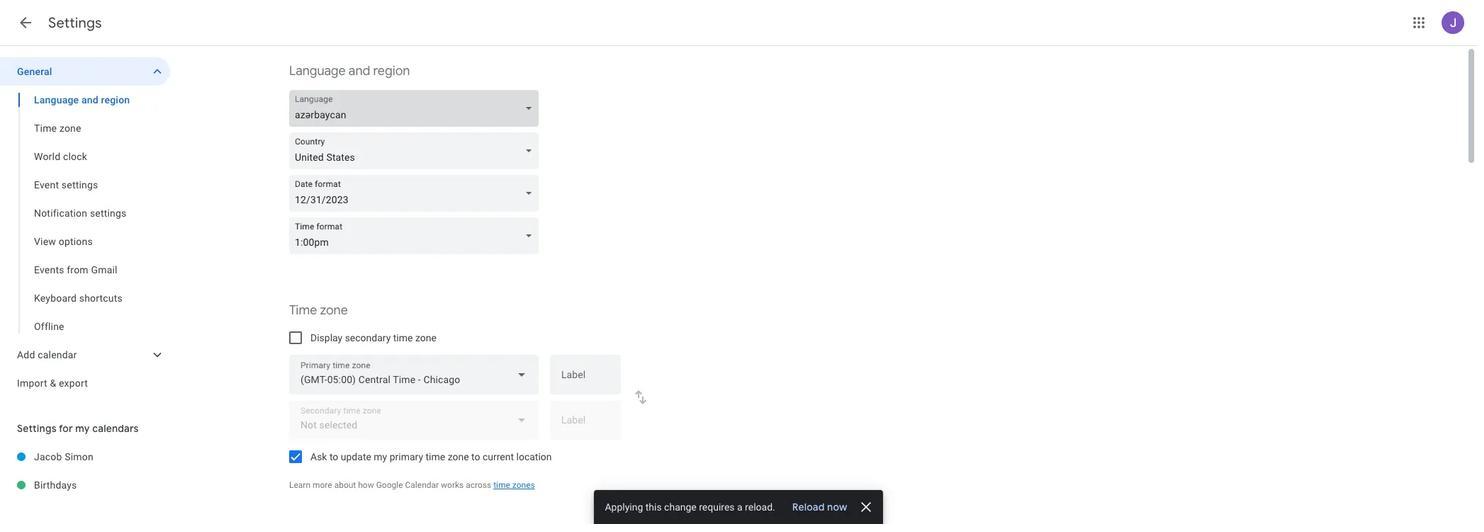 Task type: locate. For each thing, give the bounding box(es) containing it.
0 vertical spatial settings
[[62, 179, 98, 191]]

1 vertical spatial language
[[34, 94, 79, 106]]

display
[[311, 333, 343, 344]]

zone up display
[[320, 303, 348, 319]]

0 vertical spatial time zone
[[34, 123, 81, 134]]

1 vertical spatial settings
[[90, 208, 127, 219]]

language and region
[[289, 63, 410, 79], [34, 94, 130, 106]]

reload
[[793, 501, 825, 514]]

change
[[665, 502, 697, 513]]

to right ask
[[330, 452, 338, 463]]

group containing language and region
[[0, 86, 170, 341]]

jacob
[[34, 452, 62, 463]]

view options
[[34, 236, 93, 247]]

1 horizontal spatial language
[[289, 63, 346, 79]]

time right "primary"
[[426, 452, 445, 463]]

time zone
[[34, 123, 81, 134], [289, 303, 348, 319]]

0 horizontal spatial and
[[82, 94, 98, 106]]

offline
[[34, 321, 64, 333]]

0 vertical spatial my
[[75, 423, 90, 435]]

0 horizontal spatial language
[[34, 94, 79, 106]]

0 vertical spatial time
[[34, 123, 57, 134]]

Label for secondary time zone. text field
[[562, 416, 610, 435]]

primary
[[390, 452, 423, 463]]

0 horizontal spatial language and region
[[34, 94, 130, 106]]

0 horizontal spatial to
[[330, 452, 338, 463]]

time
[[393, 333, 413, 344], [426, 452, 445, 463], [494, 481, 510, 491]]

1 horizontal spatial and
[[349, 63, 370, 79]]

location
[[517, 452, 552, 463]]

events
[[34, 264, 64, 276]]

time right secondary at the left bottom of the page
[[393, 333, 413, 344]]

settings right go back icon
[[48, 14, 102, 32]]

1 horizontal spatial to
[[472, 452, 480, 463]]

time up world
[[34, 123, 57, 134]]

update
[[341, 452, 371, 463]]

settings for my calendars tree
[[0, 443, 170, 500]]

birthdays link
[[34, 472, 170, 500]]

0 vertical spatial language
[[289, 63, 346, 79]]

time up display
[[289, 303, 317, 319]]

time zone up display
[[289, 303, 348, 319]]

0 horizontal spatial time zone
[[34, 123, 81, 134]]

add
[[17, 350, 35, 361]]

settings for notification settings
[[90, 208, 127, 219]]

ask
[[311, 452, 327, 463]]

None field
[[289, 90, 545, 127], [289, 133, 545, 169], [289, 175, 545, 212], [289, 218, 545, 255], [289, 355, 539, 395], [289, 90, 545, 127], [289, 133, 545, 169], [289, 175, 545, 212], [289, 218, 545, 255], [289, 355, 539, 395]]

calendar
[[38, 350, 77, 361]]

zone
[[59, 123, 81, 134], [320, 303, 348, 319], [415, 333, 437, 344], [448, 452, 469, 463]]

my right 'for'
[[75, 423, 90, 435]]

my right update in the bottom left of the page
[[374, 452, 387, 463]]

settings left 'for'
[[17, 423, 57, 435]]

0 vertical spatial and
[[349, 63, 370, 79]]

a
[[738, 502, 743, 513]]

0 horizontal spatial time
[[34, 123, 57, 134]]

0 vertical spatial settings
[[48, 14, 102, 32]]

reload now button
[[787, 501, 854, 515]]

time left zones
[[494, 481, 510, 491]]

general tree item
[[0, 57, 170, 86]]

go back image
[[17, 14, 34, 31]]

time zone up world clock
[[34, 123, 81, 134]]

settings
[[48, 14, 102, 32], [17, 423, 57, 435]]

1 vertical spatial and
[[82, 94, 98, 106]]

and
[[349, 63, 370, 79], [82, 94, 98, 106]]

time
[[34, 123, 57, 134], [289, 303, 317, 319]]

group
[[0, 86, 170, 341]]

1 vertical spatial settings
[[17, 423, 57, 435]]

time inside "group"
[[34, 123, 57, 134]]

learn
[[289, 481, 311, 491]]

0 horizontal spatial region
[[101, 94, 130, 106]]

notification settings
[[34, 208, 127, 219]]

tree
[[0, 57, 170, 398]]

2 horizontal spatial time
[[494, 481, 510, 491]]

0 vertical spatial region
[[373, 63, 410, 79]]

my
[[75, 423, 90, 435], [374, 452, 387, 463]]

export
[[59, 378, 88, 389]]

1 horizontal spatial time zone
[[289, 303, 348, 319]]

keyboard
[[34, 293, 77, 304]]

world clock
[[34, 151, 87, 162]]

1 horizontal spatial region
[[373, 63, 410, 79]]

settings up notification settings
[[62, 179, 98, 191]]

0 horizontal spatial time
[[393, 333, 413, 344]]

general
[[17, 66, 52, 77]]

language
[[289, 63, 346, 79], [34, 94, 79, 106]]

ask to update my primary time zone to current location
[[311, 452, 552, 463]]

settings
[[62, 179, 98, 191], [90, 208, 127, 219]]

how
[[358, 481, 374, 491]]

2 vertical spatial time
[[494, 481, 510, 491]]

import & export
[[17, 378, 88, 389]]

settings up options
[[90, 208, 127, 219]]

1 vertical spatial time
[[289, 303, 317, 319]]

applying
[[605, 502, 644, 513]]

secondary
[[345, 333, 391, 344]]

zone up the clock
[[59, 123, 81, 134]]

1 horizontal spatial my
[[374, 452, 387, 463]]

reload.
[[746, 502, 776, 513]]

jacob simon tree item
[[0, 443, 170, 472]]

0 vertical spatial language and region
[[289, 63, 410, 79]]

shortcuts
[[79, 293, 123, 304]]

0 horizontal spatial my
[[75, 423, 90, 435]]

to left current at bottom left
[[472, 452, 480, 463]]

this
[[646, 502, 662, 513]]

1 vertical spatial time
[[426, 452, 445, 463]]

google
[[376, 481, 403, 491]]

1 vertical spatial time zone
[[289, 303, 348, 319]]

to
[[330, 452, 338, 463], [472, 452, 480, 463]]

1 vertical spatial language and region
[[34, 94, 130, 106]]

1 horizontal spatial time
[[426, 452, 445, 463]]

more
[[313, 481, 332, 491]]

region
[[373, 63, 410, 79], [101, 94, 130, 106]]



Task type: vqa. For each thing, say whether or not it's contained in the screenshot.
Language and region
yes



Task type: describe. For each thing, give the bounding box(es) containing it.
world
[[34, 151, 60, 162]]

zone right secondary at the left bottom of the page
[[415, 333, 437, 344]]

calendar
[[405, 481, 439, 491]]

zone inside "group"
[[59, 123, 81, 134]]

reload now
[[793, 501, 848, 514]]

birthdays
[[34, 480, 77, 491]]

display secondary time zone
[[311, 333, 437, 344]]

0 vertical spatial time
[[393, 333, 413, 344]]

view
[[34, 236, 56, 247]]

settings for settings
[[48, 14, 102, 32]]

requires
[[700, 502, 735, 513]]

options
[[59, 236, 93, 247]]

1 horizontal spatial time
[[289, 303, 317, 319]]

events from gmail
[[34, 264, 117, 276]]

across
[[466, 481, 492, 491]]

1 horizontal spatial language and region
[[289, 63, 410, 79]]

applying this change requires a reload.
[[605, 502, 776, 513]]

1 vertical spatial region
[[101, 94, 130, 106]]

from
[[67, 264, 88, 276]]

event settings
[[34, 179, 98, 191]]

1 to from the left
[[330, 452, 338, 463]]

current
[[483, 452, 514, 463]]

settings for settings for my calendars
[[17, 423, 57, 435]]

&
[[50, 378, 56, 389]]

Label for primary time zone. text field
[[562, 370, 610, 390]]

about
[[334, 481, 356, 491]]

gmail
[[91, 264, 117, 276]]

keyboard shortcuts
[[34, 293, 123, 304]]

learn more about how google calendar works across time zones
[[289, 481, 535, 491]]

settings heading
[[48, 14, 102, 32]]

birthdays tree item
[[0, 472, 170, 500]]

import
[[17, 378, 47, 389]]

jacob simon
[[34, 452, 93, 463]]

language and region inside "group"
[[34, 94, 130, 106]]

for
[[59, 423, 73, 435]]

add calendar
[[17, 350, 77, 361]]

clock
[[63, 151, 87, 162]]

2 to from the left
[[472, 452, 480, 463]]

time zones link
[[494, 481, 535, 491]]

works
[[441, 481, 464, 491]]

zones
[[513, 481, 535, 491]]

calendars
[[92, 423, 139, 435]]

tree containing general
[[0, 57, 170, 398]]

notification
[[34, 208, 87, 219]]

and inside "group"
[[82, 94, 98, 106]]

settings for my calendars
[[17, 423, 139, 435]]

settings for event settings
[[62, 179, 98, 191]]

now
[[828, 501, 848, 514]]

simon
[[65, 452, 93, 463]]

language inside "group"
[[34, 94, 79, 106]]

time zone inside "group"
[[34, 123, 81, 134]]

zone up works
[[448, 452, 469, 463]]

event
[[34, 179, 59, 191]]

1 vertical spatial my
[[374, 452, 387, 463]]



